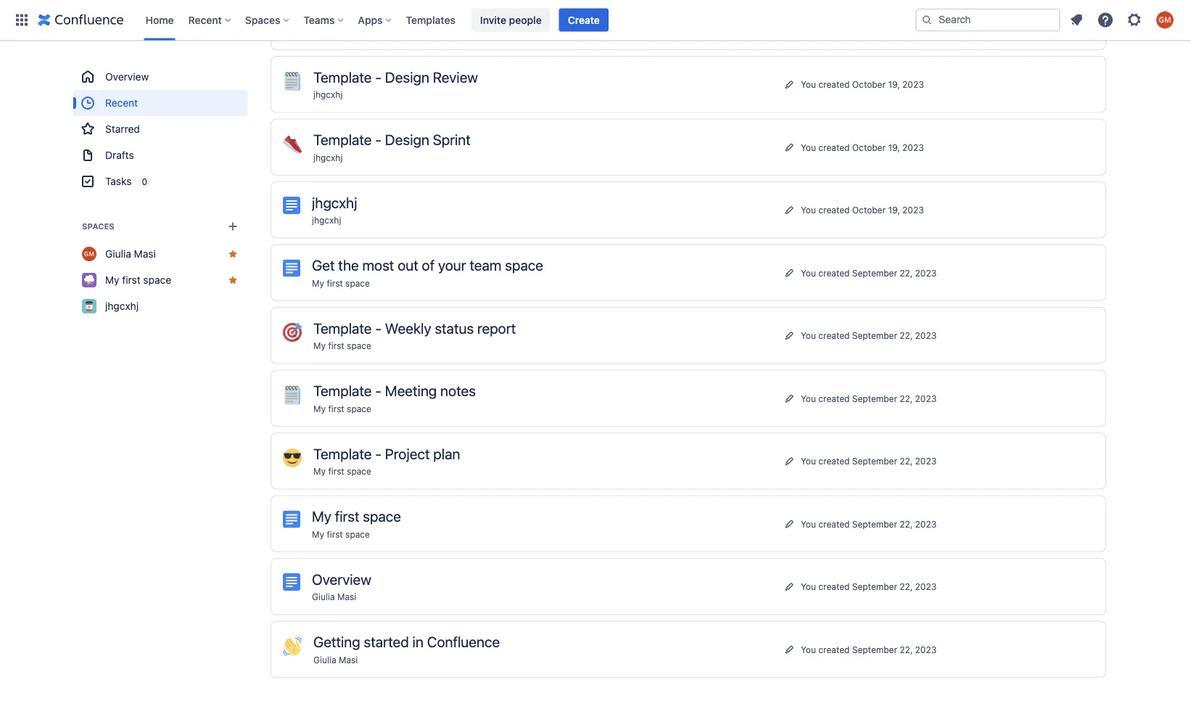 Task type: locate. For each thing, give the bounding box(es) containing it.
6 september from the top
[[853, 582, 898, 592]]

unstar this space image for giulia masi
[[227, 248, 239, 260]]

recent
[[188, 14, 222, 26], [105, 97, 138, 109]]

6 created from the top
[[819, 393, 850, 403]]

1 vertical spatial overview
[[312, 570, 372, 588]]

1 horizontal spatial spaces
[[245, 14, 280, 26]]

first
[[122, 274, 141, 286], [327, 278, 343, 288], [328, 341, 345, 351], [328, 404, 345, 414], [328, 466, 345, 476], [335, 508, 360, 525], [327, 529, 343, 539]]

created for plan
[[819, 456, 850, 466]]

0 vertical spatial unstar this space image
[[227, 248, 239, 260]]

giulia
[[105, 248, 131, 260], [312, 592, 335, 602], [314, 655, 336, 665]]

template for template - weekly status report
[[314, 319, 372, 336]]

2023 for out
[[916, 268, 937, 278]]

3 created from the top
[[819, 205, 850, 215]]

0 vertical spatial overview
[[105, 71, 149, 83]]

2 september from the top
[[853, 330, 898, 341]]

group containing overview
[[73, 64, 247, 195]]

2023 for my
[[916, 519, 937, 529]]

created for sprint
[[819, 142, 850, 152]]

report
[[478, 319, 516, 336]]

home
[[146, 14, 174, 26]]

page image left jhgcxhj jhgcxhj
[[283, 197, 300, 214]]

banner
[[0, 0, 1192, 41]]

- for systems
[[375, 5, 382, 22]]

design inside 'template - design sprint jhgcxhj'
[[385, 131, 430, 148]]

my first space
[[105, 274, 171, 286]]

space
[[505, 257, 544, 274], [143, 274, 171, 286], [346, 278, 370, 288], [347, 341, 372, 351], [347, 404, 372, 414], [347, 466, 372, 476], [363, 508, 401, 525], [346, 529, 370, 539]]

- for status
[[375, 319, 382, 336]]

your profile and preferences image
[[1157, 11, 1174, 29]]

9 created from the top
[[819, 582, 850, 592]]

get
[[312, 257, 335, 274]]

jhgcxhj
[[314, 27, 343, 37], [314, 90, 343, 100], [314, 152, 343, 163], [312, 194, 357, 211], [312, 215, 341, 225], [105, 300, 139, 312]]

0 vertical spatial you created october 19, 2023
[[801, 79, 924, 89]]

- left meeting in the bottom left of the page
[[375, 382, 382, 399]]

spaces
[[245, 14, 280, 26], [82, 222, 115, 231]]

1 template from the top
[[314, 5, 372, 22]]

template right :dart: image
[[314, 319, 372, 336]]

masi up my first space
[[134, 248, 156, 260]]

3 september from the top
[[853, 393, 898, 403]]

design
[[385, 5, 430, 22], [385, 68, 430, 85], [385, 131, 430, 148]]

- down template - design review jhgcxhj
[[375, 131, 382, 148]]

october for template - design review
[[853, 79, 886, 89]]

- inside template - meeting notes my first space
[[375, 382, 382, 399]]

4 october from the top
[[853, 205, 886, 215]]

design right apps at the top
[[385, 5, 430, 22]]

jhgcxhj link
[[314, 27, 343, 37], [314, 90, 343, 100], [314, 152, 343, 163], [312, 215, 341, 225], [73, 293, 247, 319]]

1 created from the top
[[819, 79, 850, 89]]

0 vertical spatial recent
[[188, 14, 222, 26]]

5 you from the top
[[801, 330, 816, 341]]

5 september from the top
[[853, 519, 898, 529]]

people
[[509, 14, 542, 26]]

template - weekly status report my first space
[[314, 319, 516, 351]]

4 - from the top
[[375, 319, 382, 336]]

2 22, from the top
[[900, 330, 913, 341]]

templates link
[[402, 8, 460, 32]]

september for confluence
[[853, 644, 898, 654]]

first inside template - weekly status report my first space
[[328, 341, 345, 351]]

:wave: image
[[283, 637, 302, 656], [283, 637, 302, 656]]

1 design from the top
[[385, 5, 430, 22]]

group
[[73, 64, 247, 195]]

1 october from the top
[[853, 17, 886, 27]]

:notepad_spiral: image
[[283, 72, 302, 91], [283, 72, 302, 91], [283, 386, 302, 405], [283, 386, 302, 405]]

settings icon image
[[1126, 11, 1144, 29]]

-
[[375, 5, 382, 22], [375, 68, 382, 85], [375, 131, 382, 148], [375, 319, 382, 336], [375, 382, 382, 399], [375, 445, 382, 462]]

most
[[362, 257, 394, 274]]

7 created from the top
[[819, 456, 850, 466]]

in
[[413, 633, 424, 650]]

space up template - project plan my first space
[[347, 404, 372, 414]]

notification icon image
[[1068, 11, 1086, 29]]

3 22, from the top
[[900, 393, 913, 403]]

space down the
[[346, 278, 370, 288]]

giulia masi link down the getting
[[314, 655, 358, 665]]

1 vertical spatial recent
[[105, 97, 138, 109]]

giulia masi link
[[73, 241, 247, 267], [312, 592, 357, 602], [314, 655, 358, 665]]

2 design from the top
[[385, 68, 430, 85]]

giulia masi link for overview
[[312, 592, 357, 602]]

4 page image from the top
[[283, 573, 300, 591]]

0 vertical spatial spaces
[[245, 14, 280, 26]]

2 vertical spatial you created october 19, 2023
[[801, 205, 924, 215]]

banner containing home
[[0, 0, 1192, 41]]

october
[[853, 17, 886, 27], [853, 79, 886, 89], [853, 142, 886, 152], [853, 205, 886, 215]]

0 horizontal spatial spaces
[[82, 222, 115, 231]]

you created september 22, 2023
[[801, 268, 937, 278], [801, 330, 937, 341], [801, 393, 937, 403], [801, 456, 937, 466], [801, 519, 937, 529], [801, 582, 937, 592], [801, 644, 937, 654]]

giulia up the getting
[[312, 592, 335, 602]]

space down giulia masi
[[143, 274, 171, 286]]

0 vertical spatial masi
[[134, 248, 156, 260]]

created
[[819, 79, 850, 89], [819, 142, 850, 152], [819, 205, 850, 215], [819, 268, 850, 278], [819, 330, 850, 341], [819, 393, 850, 403], [819, 456, 850, 466], [819, 519, 850, 529], [819, 582, 850, 592], [819, 644, 850, 654]]

1 vertical spatial design
[[385, 68, 430, 85]]

template inside template - meeting notes my first space
[[314, 382, 372, 399]]

you created october 19, 2023 for sprint
[[801, 142, 924, 152]]

my first space link for get the most out of your team space
[[312, 278, 370, 288]]

5 template from the top
[[314, 382, 372, 399]]

getting
[[314, 633, 361, 650]]

1 - from the top
[[375, 5, 382, 22]]

created for confluence
[[819, 644, 850, 654]]

template for template - design review
[[314, 68, 372, 85]]

template inside template - design review jhgcxhj
[[314, 68, 372, 85]]

4 22, from the top
[[900, 456, 913, 466]]

2 vertical spatial design
[[385, 131, 430, 148]]

10 you from the top
[[801, 644, 816, 654]]

1 horizontal spatial overview
[[312, 570, 372, 588]]

- for notes
[[375, 382, 382, 399]]

confluence image
[[38, 11, 124, 29], [38, 11, 124, 29]]

space up template - meeting notes my first space
[[347, 341, 372, 351]]

template for template - design systems
[[314, 5, 372, 22]]

you for plan
[[801, 456, 816, 466]]

3 you created september 22, 2023 from the top
[[801, 393, 937, 403]]

my first space link for template - weekly status report
[[314, 341, 372, 351]]

2 template from the top
[[314, 68, 372, 85]]

page image for get
[[283, 259, 300, 277]]

5 created from the top
[[819, 330, 850, 341]]

7 22, from the top
[[900, 644, 913, 654]]

- for review
[[375, 68, 382, 85]]

overview up recent "link"
[[105, 71, 149, 83]]

design left sprint
[[385, 131, 430, 148]]

my first space link up overview giulia masi
[[312, 529, 370, 539]]

create a space image
[[224, 218, 242, 235]]

- inside template - project plan my first space
[[375, 445, 382, 462]]

jhgcxhj inside template - design review jhgcxhj
[[314, 90, 343, 100]]

overview
[[105, 71, 149, 83], [312, 570, 372, 588]]

8 created from the top
[[819, 519, 850, 529]]

1 you created september 22, 2023 from the top
[[801, 268, 937, 278]]

giulia masi link up my first space
[[73, 241, 247, 267]]

4 you created september 22, 2023 from the top
[[801, 456, 937, 466]]

22, for plan
[[900, 456, 913, 466]]

1 september from the top
[[853, 268, 898, 278]]

1 horizontal spatial recent
[[188, 14, 222, 26]]

search image
[[922, 14, 933, 26]]

5 22, from the top
[[900, 519, 913, 529]]

apps
[[358, 14, 383, 26]]

invite
[[480, 14, 507, 26]]

space down template - project plan my first space
[[363, 508, 401, 525]]

2 - from the top
[[375, 68, 382, 85]]

confluence
[[427, 633, 500, 650]]

3 october from the top
[[853, 142, 886, 152]]

templates
[[406, 14, 456, 26]]

0 vertical spatial design
[[385, 5, 430, 22]]

overview link
[[73, 64, 247, 90]]

masi up the getting
[[337, 592, 357, 602]]

september for status
[[853, 330, 898, 341]]

0 horizontal spatial overview
[[105, 71, 149, 83]]

7 you created september 22, 2023 from the top
[[801, 644, 937, 654]]

unstar this space image
[[227, 248, 239, 260], [227, 274, 239, 286]]

my first space link up template - project plan my first space
[[314, 404, 372, 414]]

1 vertical spatial masi
[[337, 592, 357, 602]]

recent right home
[[188, 14, 222, 26]]

review
[[433, 68, 478, 85]]

1 you created october 19, 2023 from the top
[[801, 79, 924, 89]]

overview giulia masi
[[312, 570, 372, 602]]

my first space link right :dart: icon
[[314, 341, 372, 351]]

my first space link right :sunglasses: icon
[[314, 466, 372, 476]]

october for template - design sprint
[[853, 142, 886, 152]]

page image left overview giulia masi
[[283, 573, 300, 591]]

template
[[314, 5, 372, 22], [314, 68, 372, 85], [314, 131, 372, 148], [314, 319, 372, 336], [314, 382, 372, 399], [314, 445, 372, 462]]

- down apps popup button
[[375, 68, 382, 85]]

7 you from the top
[[801, 456, 816, 466]]

22,
[[900, 268, 913, 278], [900, 330, 913, 341], [900, 393, 913, 403], [900, 456, 913, 466], [900, 519, 913, 529], [900, 582, 913, 592], [900, 644, 913, 654]]

design inside template - design review jhgcxhj
[[385, 68, 430, 85]]

you created october 19, 2023
[[801, 79, 924, 89], [801, 142, 924, 152], [801, 205, 924, 215]]

5 you created september 22, 2023 from the top
[[801, 519, 937, 529]]

template for template - design sprint
[[314, 131, 372, 148]]

3 page image from the top
[[283, 511, 300, 528]]

5 - from the top
[[375, 382, 382, 399]]

19, for template - design review
[[889, 79, 900, 89]]

page image left get
[[283, 259, 300, 277]]

- inside template - weekly status report my first space
[[375, 319, 382, 336]]

space up my first space my first space
[[347, 466, 372, 476]]

space up overview giulia masi
[[346, 529, 370, 539]]

team
[[470, 257, 502, 274]]

masi inside getting started in confluence giulia masi
[[339, 655, 358, 665]]

Search field
[[916, 8, 1061, 32]]

your
[[438, 257, 466, 274]]

8 you from the top
[[801, 519, 816, 529]]

template down teams dropdown button
[[314, 68, 372, 85]]

3 design from the top
[[385, 131, 430, 148]]

1 page image from the top
[[283, 197, 300, 214]]

4 september from the top
[[853, 456, 898, 466]]

2 you from the top
[[801, 142, 816, 152]]

giulia masi
[[105, 248, 156, 260]]

starred link
[[73, 116, 247, 142]]

1 vertical spatial unstar this space image
[[227, 274, 239, 286]]

giulia up my first space
[[105, 248, 131, 260]]

template right :map: image
[[314, 5, 372, 22]]

giulia masi link for getting
[[314, 655, 358, 665]]

2023
[[903, 17, 924, 27], [903, 79, 924, 89], [903, 142, 924, 152], [903, 205, 924, 215], [916, 268, 937, 278], [916, 330, 937, 341], [916, 393, 937, 403], [916, 456, 937, 466], [916, 519, 937, 529], [916, 582, 937, 592], [916, 644, 937, 654]]

giulia inside overview giulia masi
[[312, 592, 335, 602]]

giulia inside getting started in confluence giulia masi
[[314, 655, 336, 665]]

page image for overview
[[283, 573, 300, 591]]

you for sprint
[[801, 142, 816, 152]]

2 vertical spatial giulia
[[314, 655, 336, 665]]

template inside template - project plan my first space
[[314, 445, 372, 462]]

invite people
[[480, 14, 542, 26]]

template inside 'template - design sprint jhgcxhj'
[[314, 131, 372, 148]]

4 you from the top
[[801, 268, 816, 278]]

2 19, from the top
[[889, 79, 900, 89]]

0 vertical spatial giulia
[[105, 248, 131, 260]]

you created september 22, 2023 for notes
[[801, 393, 937, 403]]

3 - from the top
[[375, 131, 382, 148]]

my first space link for template - meeting notes
[[314, 404, 372, 414]]

status
[[435, 319, 474, 336]]

7 september from the top
[[853, 644, 898, 654]]

:map: image
[[283, 9, 302, 28]]

template right :athletic_shoe: icon
[[314, 131, 372, 148]]

my first space link down the
[[312, 278, 370, 288]]

2 vertical spatial giulia masi link
[[314, 655, 358, 665]]

page image
[[283, 197, 300, 214], [283, 259, 300, 277], [283, 511, 300, 528], [283, 573, 300, 591]]

- left project
[[375, 445, 382, 462]]

1 vertical spatial giulia masi link
[[312, 592, 357, 602]]

sprint
[[433, 131, 471, 148]]

my
[[105, 274, 119, 286], [312, 278, 324, 288], [314, 341, 326, 351], [314, 404, 326, 414], [314, 466, 326, 476], [312, 508, 332, 525], [312, 529, 324, 539]]

0 vertical spatial giulia masi link
[[73, 241, 247, 267]]

3 template from the top
[[314, 131, 372, 148]]

3 you created october 19, 2023 from the top
[[801, 205, 924, 215]]

:sunglasses: image
[[283, 449, 302, 467]]

template inside template - design systems jhgcxhj
[[314, 5, 372, 22]]

2 october from the top
[[853, 79, 886, 89]]

overview down my first space my first space
[[312, 570, 372, 588]]

1 vertical spatial you created october 19, 2023
[[801, 142, 924, 152]]

overview inside "link"
[[105, 71, 149, 83]]

1 19, from the top
[[889, 17, 900, 27]]

6 you from the top
[[801, 393, 816, 403]]

:map: image
[[283, 9, 302, 28]]

3 19, from the top
[[889, 142, 900, 152]]

spaces left :map: icon
[[245, 14, 280, 26]]

design left 'review'
[[385, 68, 430, 85]]

space inside template - project plan my first space
[[347, 466, 372, 476]]

4 template from the top
[[314, 319, 372, 336]]

giulia masi link up the getting
[[312, 592, 357, 602]]

2 you created october 19, 2023 from the top
[[801, 142, 924, 152]]

template right :sunglasses: image
[[314, 445, 372, 462]]

- left templates
[[375, 5, 382, 22]]

template - design review jhgcxhj
[[314, 68, 478, 100]]

you
[[801, 79, 816, 89], [801, 142, 816, 152], [801, 205, 816, 215], [801, 268, 816, 278], [801, 330, 816, 341], [801, 393, 816, 403], [801, 456, 816, 466], [801, 519, 816, 529], [801, 582, 816, 592], [801, 644, 816, 654]]

4 19, from the top
[[889, 205, 900, 215]]

out
[[398, 257, 419, 274]]

my inside template - project plan my first space
[[314, 466, 326, 476]]

1 vertical spatial giulia
[[312, 592, 335, 602]]

10 created from the top
[[819, 644, 850, 654]]

my first space link
[[73, 267, 247, 293], [312, 278, 370, 288], [314, 341, 372, 351], [314, 404, 372, 414], [314, 466, 372, 476], [312, 529, 370, 539]]

2 you created september 22, 2023 from the top
[[801, 330, 937, 341]]

- inside 'template - design sprint jhgcxhj'
[[375, 131, 382, 148]]

template - design sprint jhgcxhj
[[314, 131, 471, 163]]

4 created from the top
[[819, 268, 850, 278]]

page image down :sunglasses: icon
[[283, 511, 300, 528]]

6 - from the top
[[375, 445, 382, 462]]

template - meeting notes my first space
[[314, 382, 476, 414]]

design inside template - design systems jhgcxhj
[[385, 5, 430, 22]]

started
[[364, 633, 409, 650]]

masi
[[134, 248, 156, 260], [337, 592, 357, 602], [339, 655, 358, 665]]

template - design systems jhgcxhj
[[314, 5, 488, 37]]

giulia down the getting
[[314, 655, 336, 665]]

19,
[[889, 17, 900, 27], [889, 79, 900, 89], [889, 142, 900, 152], [889, 205, 900, 215]]

22, for my
[[900, 519, 913, 529]]

you created september 22, 2023 for out
[[801, 268, 937, 278]]

- left weekly
[[375, 319, 382, 336]]

2 vertical spatial masi
[[339, 655, 358, 665]]

template inside template - weekly status report my first space
[[314, 319, 372, 336]]

created for status
[[819, 330, 850, 341]]

masi down the getting
[[339, 655, 358, 665]]

:athletic_shoe: image
[[283, 135, 302, 154]]

template left meeting in the bottom left of the page
[[314, 382, 372, 399]]

6 template from the top
[[314, 445, 372, 462]]

1 unstar this space image from the top
[[227, 248, 239, 260]]

- inside template - design review jhgcxhj
[[375, 68, 382, 85]]

recent up the starred
[[105, 97, 138, 109]]

2 created from the top
[[819, 142, 850, 152]]

2 page image from the top
[[283, 259, 300, 277]]

1 22, from the top
[[900, 268, 913, 278]]

my inside template - weekly status report my first space
[[314, 341, 326, 351]]

2 unstar this space image from the top
[[227, 274, 239, 286]]

september
[[853, 268, 898, 278], [853, 330, 898, 341], [853, 393, 898, 403], [853, 456, 898, 466], [853, 519, 898, 529], [853, 582, 898, 592], [853, 644, 898, 654]]

getting started in confluence giulia masi
[[314, 633, 500, 665]]

0
[[142, 176, 147, 187]]

0 horizontal spatial recent
[[105, 97, 138, 109]]

first inside the get the most out of your team space my first space
[[327, 278, 343, 288]]

6 22, from the top
[[900, 582, 913, 592]]

1 you from the top
[[801, 79, 816, 89]]

- inside template - design systems jhgcxhj
[[375, 5, 382, 22]]

spaces up giulia masi
[[82, 222, 115, 231]]

- for plan
[[375, 445, 382, 462]]



Task type: describe. For each thing, give the bounding box(es) containing it.
teams button
[[299, 8, 349, 32]]

created for out
[[819, 268, 850, 278]]

of
[[422, 257, 435, 274]]

overview for overview giulia masi
[[312, 570, 372, 588]]

space inside template - weekly status report my first space
[[347, 341, 372, 351]]

2023 for notes
[[916, 393, 937, 403]]

invite people button
[[472, 8, 551, 32]]

september for my
[[853, 519, 898, 529]]

:dart: image
[[283, 323, 302, 342]]

you for confluence
[[801, 644, 816, 654]]

template - project plan my first space
[[314, 445, 460, 476]]

weekly
[[385, 319, 432, 336]]

september for notes
[[853, 393, 898, 403]]

19, for jhgcxhj
[[889, 205, 900, 215]]

help icon image
[[1097, 11, 1115, 29]]

starred
[[105, 123, 140, 135]]

my first space link for my first space
[[312, 529, 370, 539]]

you created september 22, 2023 for status
[[801, 330, 937, 341]]

22, for status
[[900, 330, 913, 341]]

22, for confluence
[[900, 644, 913, 654]]

jhgcxhj link for jhgcxhj
[[312, 215, 341, 225]]

recent inside "link"
[[105, 97, 138, 109]]

tasks
[[105, 175, 132, 187]]

1 vertical spatial spaces
[[82, 222, 115, 231]]

october for jhgcxhj
[[853, 205, 886, 215]]

get the most out of your team space my first space
[[312, 257, 544, 288]]

created for notes
[[819, 393, 850, 403]]

you created september 22, 2023 for my
[[801, 519, 937, 529]]

my first space my first space
[[312, 508, 401, 539]]

my first space link down giulia masi
[[73, 267, 247, 293]]

systems
[[433, 5, 488, 22]]

create
[[568, 14, 600, 26]]

appswitcher icon image
[[13, 11, 30, 29]]

jhgcxhj link for template - design systems
[[314, 27, 343, 37]]

my inside the get the most out of your team space my first space
[[312, 278, 324, 288]]

home link
[[141, 8, 178, 32]]

recent inside popup button
[[188, 14, 222, 26]]

2023 for plan
[[916, 456, 937, 466]]

you for notes
[[801, 393, 816, 403]]

page image for my
[[283, 511, 300, 528]]

created for review
[[819, 79, 850, 89]]

19, for template - design sprint
[[889, 142, 900, 152]]

meeting
[[385, 382, 437, 399]]

jhgcxhj inside template - design systems jhgcxhj
[[314, 27, 343, 37]]

unstar this space image for my first space
[[227, 274, 239, 286]]

2023 for confluence
[[916, 644, 937, 654]]

page image for jhgcxhj
[[283, 197, 300, 214]]

:sunglasses: image
[[283, 449, 302, 467]]

jhgcxhj link for template - design review
[[314, 90, 343, 100]]

the
[[338, 257, 359, 274]]

you created september 22, 2023 for confluence
[[801, 644, 937, 654]]

you for review
[[801, 79, 816, 89]]

my inside template - meeting notes my first space
[[314, 404, 326, 414]]

you for my
[[801, 519, 816, 529]]

22, for out
[[900, 268, 913, 278]]

project
[[385, 445, 430, 462]]

you created october 19, 2023 for review
[[801, 79, 924, 89]]

drafts link
[[73, 142, 247, 168]]

october 19, 2023
[[853, 17, 924, 27]]

global element
[[9, 0, 913, 40]]

you created september 22, 2023 for plan
[[801, 456, 937, 466]]

2023 for review
[[903, 79, 924, 89]]

spaces button
[[241, 8, 295, 32]]

plan
[[434, 445, 460, 462]]

22, for notes
[[900, 393, 913, 403]]

design for sprint
[[385, 131, 430, 148]]

september for out
[[853, 268, 898, 278]]

my first space link for template - project plan
[[314, 466, 372, 476]]

jhgcxhj jhgcxhj
[[312, 194, 357, 225]]

jhgcxhj inside 'template - design sprint jhgcxhj'
[[314, 152, 343, 163]]

spaces inside popup button
[[245, 14, 280, 26]]

overview for overview
[[105, 71, 149, 83]]

3 you from the top
[[801, 205, 816, 215]]

you for status
[[801, 330, 816, 341]]

recent link
[[73, 90, 247, 116]]

my inside my first space "link"
[[105, 274, 119, 286]]

6 you created september 22, 2023 from the top
[[801, 582, 937, 592]]

create link
[[559, 8, 609, 32]]

template for template - meeting notes
[[314, 382, 372, 399]]

:athletic_shoe: image
[[283, 135, 302, 154]]

design for review
[[385, 68, 430, 85]]

jhgcxhj link for template - design sprint
[[314, 152, 343, 163]]

:dart: image
[[283, 323, 302, 342]]

design for systems
[[385, 5, 430, 22]]

first inside template - project plan my first space
[[328, 466, 345, 476]]

template for template - project plan
[[314, 445, 372, 462]]

masi inside overview giulia masi
[[337, 592, 357, 602]]

notes
[[441, 382, 476, 399]]

apps button
[[354, 8, 397, 32]]

- for sprint
[[375, 131, 382, 148]]

9 you from the top
[[801, 582, 816, 592]]

you for out
[[801, 268, 816, 278]]

2023 for sprint
[[903, 142, 924, 152]]

first inside "link"
[[122, 274, 141, 286]]

space right team
[[505, 257, 544, 274]]

jhgcxhj inside jhgcxhj jhgcxhj
[[312, 215, 341, 225]]

drafts
[[105, 149, 134, 161]]

recent button
[[184, 8, 236, 32]]

first inside template - meeting notes my first space
[[328, 404, 345, 414]]

september for plan
[[853, 456, 898, 466]]

space inside template - meeting notes my first space
[[347, 404, 372, 414]]

teams
[[304, 14, 335, 26]]

created for my
[[819, 519, 850, 529]]

2023 for status
[[916, 330, 937, 341]]



Task type: vqa. For each thing, say whether or not it's contained in the screenshot.


